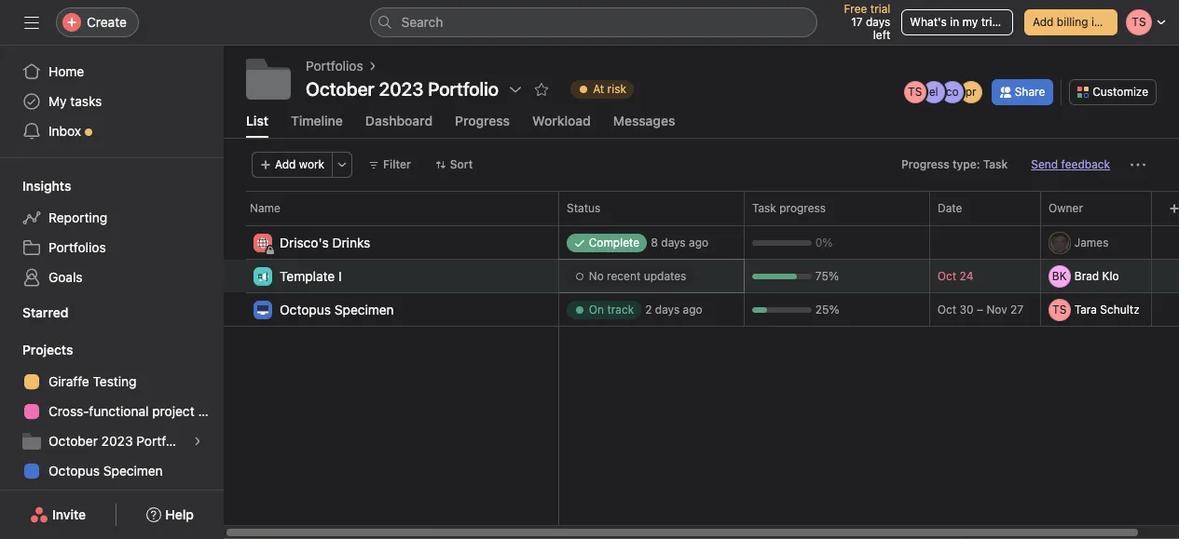 Task type: vqa. For each thing, say whether or not it's contained in the screenshot.
New insights image
no



Task type: describe. For each thing, give the bounding box(es) containing it.
klo
[[1102, 269, 1119, 283]]

ago for drinks
[[689, 235, 709, 249]]

cell for drinks
[[1040, 226, 1162, 260]]

help
[[165, 507, 194, 523]]

template i link
[[280, 266, 342, 287]]

free
[[844, 2, 867, 16]]

add billing info button
[[1025, 9, 1118, 35]]

messages
[[613, 113, 675, 129]]

send feedback link
[[1031, 157, 1110, 173]]

starred button
[[0, 304, 68, 323]]

functional
[[89, 404, 149, 420]]

create
[[87, 14, 127, 30]]

octopus specimen inside cell
[[280, 302, 394, 317]]

my
[[48, 93, 67, 109]]

october for october 2023 portfolio
[[306, 78, 375, 100]]

trial
[[871, 2, 891, 16]]

add field image
[[1169, 203, 1179, 214]]

cell for specimen
[[1040, 293, 1162, 327]]

projects element
[[0, 334, 224, 540]]

what's
[[910, 15, 947, 29]]

8
[[651, 235, 658, 249]]

progress for progress type: task
[[902, 158, 950, 172]]

status
[[567, 201, 600, 215]]

dashboard
[[365, 113, 433, 129]]

template
[[280, 268, 335, 284]]

–
[[977, 303, 984, 317]]

list
[[246, 113, 268, 129]]

cell containing complete
[[558, 226, 745, 260]]

customize
[[1093, 84, 1149, 98]]

brad
[[1075, 269, 1099, 283]]

left
[[873, 28, 891, 42]]

help button
[[134, 499, 206, 532]]

risk
[[607, 82, 626, 96]]

bk
[[1052, 269, 1067, 283]]

see details, october 2023 portfolio image
[[192, 436, 203, 447]]

sort
[[450, 158, 473, 172]]

ja
[[1054, 235, 1066, 249]]

add work button
[[252, 152, 333, 178]]

filter
[[383, 158, 411, 172]]

more actions image
[[1131, 158, 1146, 172]]

2 days ago
[[645, 303, 703, 317]]

at
[[593, 82, 604, 96]]

cross-functional project plan link
[[11, 397, 224, 427]]

0 vertical spatial portfolios
[[306, 58, 363, 74]]

progress for progress
[[455, 113, 510, 129]]

add billing info
[[1033, 15, 1111, 29]]

octopus inside projects element
[[48, 463, 100, 479]]

hide sidebar image
[[24, 15, 39, 30]]

schultz
[[1100, 303, 1140, 317]]

portfolios inside "insights" element
[[48, 240, 106, 255]]

giraffe
[[48, 374, 89, 390]]

add work
[[275, 158, 325, 172]]

oct for oct 30 – nov 27
[[938, 303, 957, 317]]

pr
[[966, 84, 977, 98]]

workload link
[[532, 113, 591, 138]]

messages link
[[613, 113, 675, 138]]

drisco's drinks row
[[224, 226, 1179, 262]]

days for drinks
[[661, 235, 686, 249]]

0 horizontal spatial task
[[752, 201, 776, 215]]

oct 30 – nov 27
[[938, 303, 1024, 317]]

cell containing on track
[[558, 293, 745, 327]]

progress link
[[455, 113, 510, 138]]

filter button
[[360, 152, 419, 178]]

drisco's drinks link
[[280, 233, 370, 253]]

complete
[[589, 235, 640, 249]]

0 vertical spatial portfolios link
[[306, 56, 363, 76]]

search button
[[370, 7, 817, 37]]

inbox
[[48, 123, 81, 139]]

add to starred image
[[534, 82, 549, 97]]

list link
[[246, 113, 268, 138]]

insights element
[[0, 170, 224, 296]]

progress type: task
[[902, 158, 1008, 172]]

send
[[1031, 158, 1058, 172]]

october 2023 portfolio
[[306, 78, 499, 100]]

drisco's
[[280, 234, 329, 250]]

send feedback
[[1031, 158, 1110, 172]]

brad klo
[[1075, 269, 1119, 283]]

what's in my trial? button
[[902, 9, 1013, 35]]

i
[[338, 268, 342, 284]]

reporting link
[[11, 203, 213, 233]]

24
[[960, 269, 974, 283]]

free trial 17 days left
[[844, 2, 891, 42]]

plan
[[198, 404, 224, 420]]

on track
[[589, 303, 634, 317]]

work
[[299, 158, 325, 172]]

sort button
[[427, 152, 481, 178]]

octopus specimen cell
[[224, 293, 559, 329]]

octopus inside octopus specimen cell
[[280, 302, 331, 317]]

2
[[645, 303, 652, 317]]

create button
[[56, 7, 139, 37]]

billing
[[1057, 15, 1088, 29]]

at risk
[[593, 82, 626, 96]]

track
[[607, 303, 634, 317]]

my
[[963, 15, 978, 29]]

insights
[[22, 178, 71, 194]]



Task type: locate. For each thing, give the bounding box(es) containing it.
global element
[[0, 46, 224, 158]]

october up timeline
[[306, 78, 375, 100]]

1 horizontal spatial octopus specimen link
[[280, 300, 394, 320]]

1 vertical spatial portfolios
[[48, 240, 106, 255]]

remove image for drisco's drinks
[[1147, 237, 1159, 248]]

ts
[[908, 84, 922, 98], [1053, 303, 1067, 317]]

0 vertical spatial task
[[983, 158, 1008, 172]]

0 horizontal spatial portfolios
[[48, 240, 106, 255]]

2 remove image from the top
[[1147, 271, 1159, 282]]

cell up tara schultz
[[1040, 259, 1162, 294]]

days inside free trial 17 days left
[[866, 15, 891, 29]]

days
[[866, 15, 891, 29], [661, 235, 686, 249], [655, 303, 680, 317]]

1 vertical spatial specimen
[[103, 463, 163, 479]]

ago up template i row
[[689, 235, 709, 249]]

recent
[[607, 269, 641, 283]]

1 horizontal spatial ts
[[1053, 303, 1067, 317]]

2 row from the top
[[224, 225, 1179, 227]]

row
[[224, 191, 1179, 226], [224, 225, 1179, 227]]

goals
[[48, 269, 83, 285]]

1 horizontal spatial specimen
[[335, 302, 394, 317]]

name
[[250, 201, 280, 215]]

projects
[[22, 342, 73, 358]]

0 vertical spatial octopus specimen link
[[280, 300, 394, 320]]

portfolios link
[[306, 56, 363, 76], [11, 233, 213, 263]]

0 horizontal spatial progress
[[455, 113, 510, 129]]

cell up brad klo
[[1040, 226, 1162, 260]]

customize button
[[1070, 79, 1157, 105]]

0 horizontal spatial add
[[275, 158, 296, 172]]

template i row
[[224, 259, 1179, 296]]

octopus specimen link
[[280, 300, 394, 320], [11, 457, 213, 487]]

0 vertical spatial progress
[[455, 113, 510, 129]]

row containing name
[[224, 191, 1179, 226]]

cell inside template i row
[[1040, 259, 1162, 294]]

portfolios link up timeline
[[306, 56, 363, 76]]

oct left "30"
[[938, 303, 957, 317]]

8 days ago
[[651, 235, 709, 249]]

0 vertical spatial oct
[[938, 269, 957, 283]]

days right the 2 at right bottom
[[655, 303, 680, 317]]

1 horizontal spatial october
[[306, 78, 375, 100]]

0 horizontal spatial ts
[[908, 84, 922, 98]]

trial?
[[981, 15, 1007, 29]]

what's in my trial?
[[910, 15, 1007, 29]]

octopus specimen down i
[[280, 302, 394, 317]]

october
[[306, 78, 375, 100], [48, 434, 98, 449]]

0 vertical spatial ts
[[908, 84, 922, 98]]

portfolios down reporting
[[48, 240, 106, 255]]

0 horizontal spatial portfolios link
[[11, 233, 213, 263]]

75%
[[816, 269, 839, 283]]

1 remove image from the top
[[1147, 237, 1159, 248]]

goals link
[[11, 263, 213, 293]]

27
[[1011, 303, 1024, 317]]

add for add billing info
[[1033, 15, 1054, 29]]

info
[[1092, 15, 1111, 29]]

invite
[[52, 507, 86, 523]]

ago inside drisco's drinks row
[[689, 235, 709, 249]]

octopus specimen link down i
[[280, 300, 394, 320]]

add for add work
[[275, 158, 296, 172]]

0 vertical spatial octopus
[[280, 302, 331, 317]]

1 vertical spatial ago
[[683, 303, 703, 317]]

days right 8
[[661, 235, 686, 249]]

computer image
[[257, 304, 268, 316]]

cell down no recent updates
[[558, 293, 745, 327]]

octopus specimen link down 2023
[[11, 457, 213, 487]]

show options image
[[508, 82, 523, 97]]

oct left 24
[[938, 269, 957, 283]]

2 oct from the top
[[938, 303, 957, 317]]

drisco's drinks cell
[[224, 226, 559, 262]]

1 vertical spatial octopus
[[48, 463, 100, 479]]

share button
[[992, 79, 1054, 105]]

oct inside row
[[938, 303, 957, 317]]

my tasks
[[48, 93, 102, 109]]

tasks
[[70, 93, 102, 109]]

0 horizontal spatial octopus
[[48, 463, 100, 479]]

drisco's drinks
[[280, 234, 370, 250]]

remove image
[[1147, 237, 1159, 248], [1147, 271, 1159, 282]]

ts left tara
[[1053, 303, 1067, 317]]

in
[[950, 15, 960, 29]]

october for october 2023 portfolio
[[48, 434, 98, 449]]

progress down show options image
[[455, 113, 510, 129]]

oct for oct 24
[[938, 269, 957, 283]]

james
[[1075, 235, 1109, 249]]

drinks
[[332, 234, 370, 250]]

portfolios link inside "insights" element
[[11, 233, 213, 263]]

1 vertical spatial octopus specimen link
[[11, 457, 213, 487]]

0 vertical spatial octopus specimen
[[280, 302, 394, 317]]

ago inside octopus specimen row
[[683, 303, 703, 317]]

1 horizontal spatial portfolios link
[[306, 56, 363, 76]]

updates
[[644, 269, 687, 283]]

add left work
[[275, 158, 296, 172]]

1 vertical spatial add
[[275, 158, 296, 172]]

task inside dropdown button
[[983, 158, 1008, 172]]

1 vertical spatial portfolios link
[[11, 233, 213, 263]]

testing
[[93, 374, 137, 390]]

projects button
[[0, 341, 73, 360]]

on
[[589, 303, 604, 317]]

octopus down template i link
[[280, 302, 331, 317]]

cell containing ja
[[1040, 226, 1162, 260]]

1 oct from the top
[[938, 269, 957, 283]]

share
[[1015, 84, 1045, 98]]

0 horizontal spatial octopus specimen
[[48, 463, 163, 479]]

octopus up the invite
[[48, 463, 100, 479]]

timeline link
[[291, 113, 343, 138]]

search list box
[[370, 7, 817, 37]]

remove image right james
[[1147, 237, 1159, 248]]

octopus specimen down october 2023 portfolio link
[[48, 463, 163, 479]]

cell
[[558, 226, 745, 260], [1040, 226, 1162, 260], [1040, 259, 1162, 294], [558, 293, 745, 327], [1040, 293, 1162, 327]]

1 horizontal spatial portfolios
[[306, 58, 363, 74]]

cell up no recent updates
[[558, 226, 745, 260]]

days inside drisco's drinks row
[[661, 235, 686, 249]]

dashboard link
[[365, 113, 433, 138]]

oct 24
[[938, 269, 974, 283]]

days for specimen
[[655, 303, 680, 317]]

oct
[[938, 269, 957, 283], [938, 303, 957, 317]]

0 horizontal spatial octopus specimen link
[[11, 457, 213, 487]]

specimen down october 2023 portfolio
[[103, 463, 163, 479]]

add left billing
[[1033, 15, 1054, 29]]

tara schultz
[[1075, 303, 1140, 317]]

octopus specimen link inside cell
[[280, 300, 394, 320]]

0 vertical spatial add
[[1033, 15, 1054, 29]]

0 vertical spatial remove image
[[1147, 237, 1159, 248]]

1 vertical spatial ts
[[1053, 303, 1067, 317]]

30
[[960, 303, 974, 317]]

remove image
[[1147, 304, 1159, 316]]

1 horizontal spatial progress
[[902, 158, 950, 172]]

october inside projects element
[[48, 434, 98, 449]]

cell containing ts
[[1040, 293, 1162, 327]]

co
[[946, 84, 959, 98]]

portfolios up timeline
[[306, 58, 363, 74]]

home
[[48, 63, 84, 79]]

reporting
[[48, 210, 107, 226]]

task progress
[[752, 201, 826, 215]]

1 vertical spatial octopus specimen
[[48, 463, 163, 479]]

no recent updates
[[589, 269, 687, 283]]

no recent updates cell
[[558, 259, 745, 294]]

remove image inside drisco's drinks row
[[1147, 237, 1159, 248]]

at risk button
[[562, 76, 642, 103]]

globe image
[[257, 237, 268, 248]]

1 vertical spatial october
[[48, 434, 98, 449]]

portfolios link down reporting
[[11, 233, 213, 263]]

specimen down i
[[335, 302, 394, 317]]

days right 17 at right top
[[866, 15, 891, 29]]

october 2023 portfolio
[[48, 434, 187, 449]]

octopus
[[280, 302, 331, 317], [48, 463, 100, 479]]

0%
[[816, 235, 833, 249]]

octopus specimen inside projects element
[[48, 463, 163, 479]]

october 2023 portfolio link
[[11, 427, 213, 457]]

giraffe testing
[[48, 374, 137, 390]]

ts inside cell
[[1053, 303, 1067, 317]]

1 vertical spatial progress
[[902, 158, 950, 172]]

1 vertical spatial days
[[661, 235, 686, 249]]

workload
[[532, 113, 591, 129]]

0 horizontal spatial specimen
[[103, 463, 163, 479]]

invite button
[[18, 499, 98, 532]]

inbox link
[[11, 117, 213, 146]]

1 horizontal spatial octopus
[[280, 302, 331, 317]]

project
[[152, 404, 195, 420]]

insights button
[[0, 177, 71, 196]]

october down 'cross-'
[[48, 434, 98, 449]]

more actions image
[[337, 159, 348, 171]]

task right "type:"
[[983, 158, 1008, 172]]

1 horizontal spatial task
[[983, 158, 1008, 172]]

1 vertical spatial task
[[752, 201, 776, 215]]

search
[[401, 14, 443, 30]]

remove image for template i
[[1147, 271, 1159, 282]]

1 vertical spatial oct
[[938, 303, 957, 317]]

octopus specimen row
[[224, 293, 1179, 329]]

ts left el
[[908, 84, 922, 98]]

0 vertical spatial ago
[[689, 235, 709, 249]]

25%
[[816, 303, 840, 317]]

ago down template i row
[[683, 303, 703, 317]]

cell for i
[[1040, 259, 1162, 294]]

specimen
[[335, 302, 394, 317], [103, 463, 163, 479]]

2 vertical spatial days
[[655, 303, 680, 317]]

days inside octopus specimen row
[[655, 303, 680, 317]]

1 horizontal spatial octopus specimen
[[280, 302, 394, 317]]

1 vertical spatial remove image
[[1147, 271, 1159, 282]]

progress type: task button
[[893, 152, 1017, 178]]

0 vertical spatial days
[[866, 15, 891, 29]]

megaphone image
[[257, 271, 268, 282]]

1 horizontal spatial add
[[1033, 15, 1054, 29]]

progress left "type:"
[[902, 158, 950, 172]]

remove image inside template i row
[[1147, 271, 1159, 282]]

cell down brad klo
[[1040, 293, 1162, 327]]

2023
[[101, 434, 133, 449]]

portfolio
[[136, 434, 187, 449]]

date
[[938, 201, 962, 215]]

specimen inside projects element
[[103, 463, 163, 479]]

1 row from the top
[[224, 191, 1179, 226]]

progress inside dropdown button
[[902, 158, 950, 172]]

template i
[[280, 268, 342, 284]]

17
[[851, 15, 863, 29]]

home link
[[11, 57, 213, 87]]

ago for specimen
[[683, 303, 703, 317]]

remove image up remove image
[[1147, 271, 1159, 282]]

2023 portfolio
[[379, 78, 499, 100]]

cell containing bk
[[1040, 259, 1162, 294]]

0 horizontal spatial october
[[48, 434, 98, 449]]

nov
[[987, 303, 1008, 317]]

0 vertical spatial october
[[306, 78, 375, 100]]

template i cell
[[224, 259, 559, 296]]

0 vertical spatial specimen
[[335, 302, 394, 317]]

no
[[589, 269, 604, 283]]

task left the progress
[[752, 201, 776, 215]]

oct inside template i row
[[938, 269, 957, 283]]

cross-functional project plan
[[48, 404, 224, 420]]

specimen inside cell
[[335, 302, 394, 317]]



